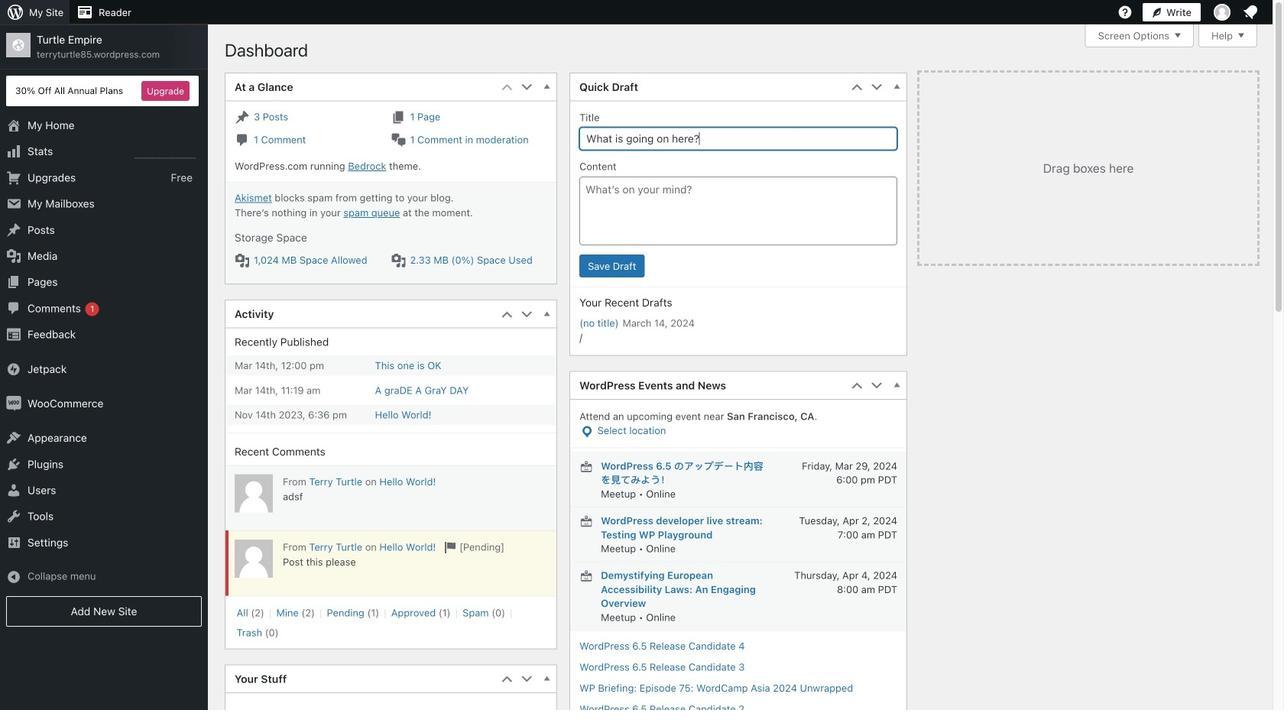 Task type: locate. For each thing, give the bounding box(es) containing it.
toolbar navigation
[[0, 0, 1264, 24]]

None text field
[[580, 127, 898, 150]]

What's on your mind? text field
[[580, 177, 898, 245]]

None submit
[[580, 255, 645, 278]]

main menu navigation
[[0, 24, 208, 633]]



Task type: vqa. For each thing, say whether or not it's contained in the screenshot.
NUMBER FIELD
no



Task type: describe. For each thing, give the bounding box(es) containing it.
hourly views image
[[135, 145, 196, 160]]



